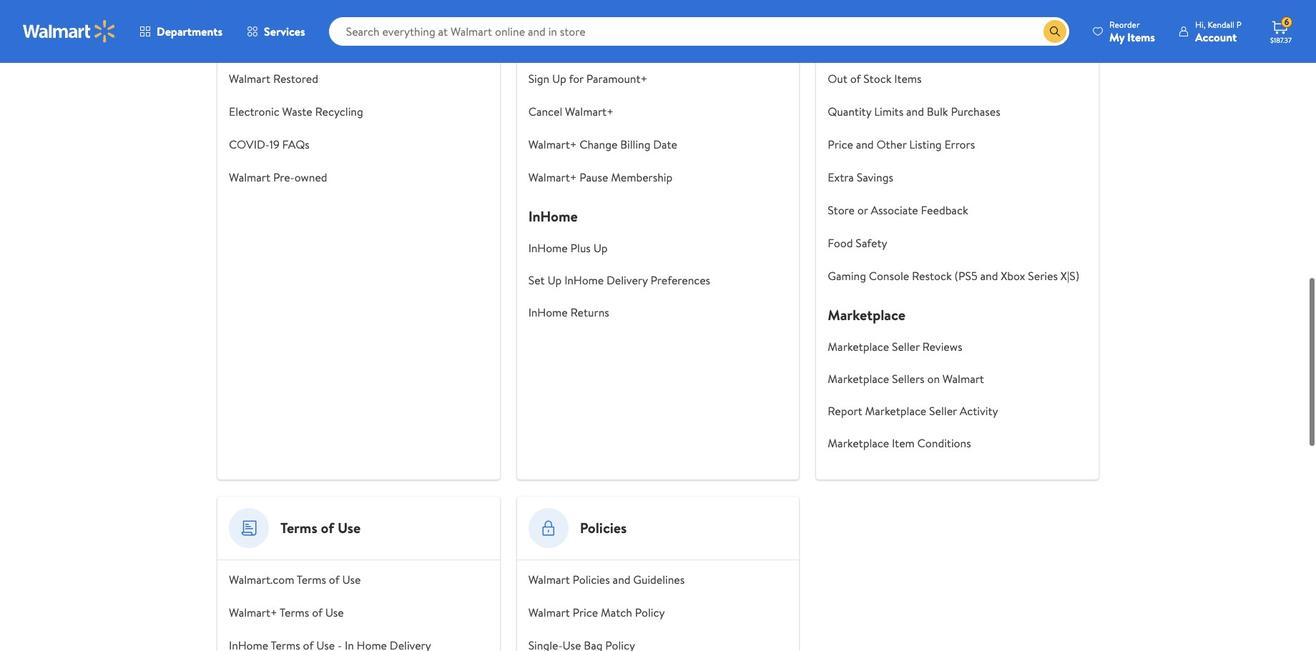 Task type: describe. For each thing, give the bounding box(es) containing it.
inhome plus up
[[528, 240, 608, 256]]

or
[[858, 202, 868, 218]]

services up restored
[[280, 38, 322, 54]]

types of walmart services
[[229, 5, 358, 21]]

use for walmart.com terms of use
[[342, 572, 361, 588]]

services button
[[235, 14, 317, 49]]

reorder my items
[[1110, 18, 1155, 45]]

marketplace for marketplace seller reviews
[[828, 339, 889, 355]]

send
[[923, 38, 948, 54]]

marketplace sellers on walmart link
[[828, 371, 984, 387]]

cancel walmart+
[[528, 104, 614, 119]]

app
[[935, 5, 955, 21]]

guidelines
[[633, 572, 685, 588]]

cancel walmart+ link
[[528, 104, 614, 119]]

walmart right on
[[943, 371, 984, 387]]

inhome returns
[[528, 305, 609, 320]]

walmart+ assist link
[[528, 38, 608, 54]]

purchase
[[855, 38, 900, 54]]

electronic
[[229, 104, 280, 119]]

1 vertical spatial up
[[594, 240, 608, 256]]

walmart+ pause membership
[[528, 170, 673, 185]]

report
[[828, 403, 863, 419]]

marketplace sellers on walmart
[[828, 371, 984, 387]]

walmart+ for walmart+ assist
[[528, 38, 577, 54]]

restored
[[273, 71, 318, 87]]

walmart+ pause membership link
[[528, 170, 673, 185]]

walmart policies and guidelines
[[528, 572, 685, 588]]

food safety
[[828, 235, 887, 251]]

6 $187.37
[[1271, 16, 1292, 45]]

1 vertical spatial price
[[573, 605, 598, 621]]

inhome for inhome
[[528, 207, 578, 226]]

inhome for inhome plus up
[[528, 240, 568, 256]]

returns
[[571, 305, 609, 320]]

walmart+ link
[[528, 5, 577, 21]]

and right (ps5
[[980, 268, 998, 284]]

xbox
[[1001, 268, 1025, 284]]

1 vertical spatial policies
[[573, 572, 610, 588]]

walmart up walmart price match policy
[[528, 572, 570, 588]]

sign up for paramount+
[[528, 71, 647, 87]]

membership
[[611, 170, 673, 185]]

walmart+ for walmart+ pause membership
[[528, 170, 577, 185]]

errors
[[945, 137, 975, 152]]

marketplace for marketplace sellers on walmart
[[828, 371, 889, 387]]

find, purchase and send a gift
[[828, 38, 978, 54]]

terms for walmart.com
[[297, 572, 326, 588]]

0 vertical spatial terms
[[280, 519, 317, 538]]

paramount+
[[586, 71, 647, 87]]

delivery
[[607, 273, 648, 288]]

extra
[[828, 170, 854, 185]]

assist
[[580, 38, 608, 54]]

purchases
[[951, 104, 1001, 119]]

marketplace up marketplace item conditions link
[[865, 403, 927, 419]]

walmart+ down sign up for paramount+ link
[[565, 104, 614, 119]]

gift
[[959, 38, 978, 54]]

up for for
[[552, 71, 566, 87]]

services inside dropdown button
[[264, 24, 305, 39]]

quantity limits and bulk purchases link
[[828, 104, 1001, 119]]

walmart.com terms of use
[[229, 572, 361, 588]]

departments button
[[127, 14, 235, 49]]

cancel
[[528, 104, 562, 119]]

bulk
[[927, 104, 948, 119]]

waste
[[282, 104, 312, 119]]

walmart pre-owned link
[[229, 170, 327, 185]]

sign
[[528, 71, 550, 87]]

for
[[569, 71, 584, 87]]

covid-
[[229, 137, 270, 152]]

walmart+ for walmart+ change billing date
[[528, 137, 577, 152]]

a
[[950, 38, 956, 54]]

set up inhome delivery preferences
[[528, 273, 710, 288]]

covid-19 faqs link
[[229, 137, 310, 152]]

series
[[1028, 268, 1058, 284]]

covid-19 faqs
[[229, 137, 310, 152]]

recycling
[[315, 104, 363, 119]]

walmart down "pharmacy"
[[229, 71, 270, 87]]

preferences
[[651, 273, 710, 288]]

feedback
[[921, 202, 968, 218]]

the walmart site and app experience link
[[828, 5, 1013, 21]]

out
[[828, 71, 848, 87]]

faqs
[[282, 137, 310, 152]]

report marketplace seller activity link
[[828, 403, 998, 419]]

of down walmart.com terms of use
[[312, 605, 323, 621]]

0 vertical spatial policies
[[580, 519, 627, 538]]

walmart+ for walmart+
[[528, 5, 577, 21]]

walmart+ for walmart+ terms of use
[[229, 605, 277, 621]]

up for inhome
[[548, 273, 562, 288]]

marketplace seller reviews link
[[828, 339, 963, 355]]

stock
[[864, 71, 892, 87]]

item
[[892, 436, 915, 451]]

out of stock items link
[[828, 71, 922, 87]]

6
[[1285, 16, 1289, 28]]

sellers
[[892, 371, 925, 387]]

restock
[[912, 268, 952, 284]]

and up match
[[613, 572, 631, 588]]

store
[[828, 202, 855, 218]]

walmart.com
[[229, 572, 294, 588]]

sign up for paramount+ link
[[528, 71, 647, 87]]

marketplace seller reviews
[[828, 339, 963, 355]]

of for terms
[[321, 519, 334, 538]]

use for walmart+ terms of use
[[325, 605, 344, 621]]

$187.37
[[1271, 35, 1292, 45]]

walmart pre-owned
[[229, 170, 327, 185]]



Task type: vqa. For each thing, say whether or not it's contained in the screenshot.
'Rating'
no



Task type: locate. For each thing, give the bounding box(es) containing it.
find,
[[828, 38, 852, 54]]

extra savings link
[[828, 170, 893, 185]]

price left match
[[573, 605, 598, 621]]

and left other
[[856, 137, 874, 152]]

terms of use
[[280, 519, 361, 538]]

quantity limits and bulk purchases
[[828, 104, 1001, 119]]

terms up walmart.com terms of use
[[280, 519, 317, 538]]

conditions
[[918, 436, 971, 451]]

1 horizontal spatial items
[[1127, 29, 1155, 45]]

0 vertical spatial items
[[1127, 29, 1155, 45]]

walmart+ left pause
[[528, 170, 577, 185]]

1 vertical spatial seller
[[929, 403, 957, 419]]

up left for
[[552, 71, 566, 87]]

walmart restored
[[229, 71, 318, 87]]

of for out
[[850, 71, 861, 87]]

hi, kendall p account
[[1195, 18, 1242, 45]]

services up pharmacy services
[[317, 5, 358, 21]]

inhome plus up link
[[528, 240, 608, 256]]

marketplace
[[828, 305, 906, 325], [828, 339, 889, 355], [828, 371, 889, 387], [865, 403, 927, 419], [828, 436, 889, 451]]

billing
[[620, 137, 651, 152]]

1 horizontal spatial seller
[[929, 403, 957, 419]]

price and other listing errors link
[[828, 137, 975, 152]]

date
[[653, 137, 677, 152]]

0 vertical spatial seller
[[892, 339, 920, 355]]

items right the my
[[1127, 29, 1155, 45]]

owned
[[295, 170, 327, 185]]

1 horizontal spatial price
[[828, 137, 853, 152]]

terms up walmart+ terms of use link
[[297, 572, 326, 588]]

price up 'extra'
[[828, 137, 853, 152]]

site
[[893, 5, 912, 21]]

19
[[270, 137, 280, 152]]

and right site
[[915, 5, 933, 21]]

the
[[828, 5, 846, 21]]

seller
[[892, 339, 920, 355], [929, 403, 957, 419]]

0 vertical spatial use
[[338, 519, 361, 538]]

walmart image
[[23, 20, 116, 43]]

walmart down walmart policies and guidelines at the bottom of the page
[[528, 605, 570, 621]]

policy
[[635, 605, 665, 621]]

walmart restored link
[[229, 71, 318, 87]]

types of walmart services link
[[229, 5, 358, 21]]

of up walmart.com terms of use "link"
[[321, 519, 334, 538]]

types
[[229, 5, 257, 21]]

terms down walmart.com terms of use
[[280, 605, 309, 621]]

walmart+ change billing date link
[[528, 137, 677, 152]]

0 horizontal spatial items
[[894, 71, 922, 87]]

of right types
[[259, 5, 270, 21]]

of right out
[[850, 71, 861, 87]]

items
[[1127, 29, 1155, 45], [894, 71, 922, 87]]

inhome returns link
[[528, 305, 609, 320]]

marketplace item conditions link
[[828, 436, 971, 451]]

Search search field
[[329, 17, 1070, 46]]

walmart price match policy
[[528, 605, 665, 621]]

pharmacy services link
[[229, 38, 322, 54]]

0 horizontal spatial price
[[573, 605, 598, 621]]

electronic waste recycling link
[[229, 104, 363, 119]]

0 vertical spatial up
[[552, 71, 566, 87]]

price and other listing errors
[[828, 137, 975, 152]]

marketplace for marketplace
[[828, 305, 906, 325]]

terms for walmart+
[[280, 605, 309, 621]]

0 vertical spatial price
[[828, 137, 853, 152]]

walmart+ terms of use
[[229, 605, 344, 621]]

terms
[[280, 519, 317, 538], [297, 572, 326, 588], [280, 605, 309, 621]]

walmart+
[[528, 5, 577, 21], [528, 38, 577, 54], [565, 104, 614, 119], [528, 137, 577, 152], [528, 170, 577, 185], [229, 605, 277, 621]]

my
[[1110, 29, 1125, 45]]

walmart+ down walmart+ link
[[528, 38, 577, 54]]

pre-
[[273, 170, 295, 185]]

other
[[877, 137, 907, 152]]

up right set
[[548, 273, 562, 288]]

set
[[528, 273, 545, 288]]

1 vertical spatial items
[[894, 71, 922, 87]]

walmart+ change billing date
[[528, 137, 677, 152]]

food safety link
[[828, 235, 887, 251]]

account
[[1195, 29, 1237, 45]]

hi,
[[1195, 18, 1206, 30]]

walmart+ up walmart+ assist link
[[528, 5, 577, 21]]

of
[[259, 5, 270, 21], [850, 71, 861, 87], [321, 519, 334, 538], [329, 572, 340, 588], [312, 605, 323, 621]]

2 vertical spatial use
[[325, 605, 344, 621]]

policies up walmart policies and guidelines link
[[580, 519, 627, 538]]

inhome
[[528, 207, 578, 226], [528, 240, 568, 256], [565, 273, 604, 288], [528, 305, 568, 320]]

walmart right the
[[849, 5, 890, 21]]

seller up conditions
[[929, 403, 957, 419]]

0 horizontal spatial seller
[[892, 339, 920, 355]]

walmart+ assist
[[528, 38, 608, 54]]

price
[[828, 137, 853, 152], [573, 605, 598, 621]]

match
[[601, 605, 632, 621]]

2 vertical spatial up
[[548, 273, 562, 288]]

extra savings
[[828, 170, 893, 185]]

and
[[915, 5, 933, 21], [903, 38, 920, 54], [906, 104, 924, 119], [856, 137, 874, 152], [980, 268, 998, 284], [613, 572, 631, 588]]

up right plus
[[594, 240, 608, 256]]

inhome down plus
[[565, 273, 604, 288]]

inhome up 'inhome plus up'
[[528, 207, 578, 226]]

quantity
[[828, 104, 872, 119]]

plus
[[571, 240, 591, 256]]

policies up walmart price match policy link
[[573, 572, 610, 588]]

gaming console restock (ps5 and xbox series x|s) link
[[828, 268, 1080, 284]]

walmart+ down walmart.com
[[229, 605, 277, 621]]

of for types
[[259, 5, 270, 21]]

search icon image
[[1049, 26, 1061, 37]]

Walmart Site-Wide search field
[[329, 17, 1070, 46]]

kendall
[[1208, 18, 1235, 30]]

and left bulk
[[906, 104, 924, 119]]

find, purchase and send a gift link
[[828, 38, 978, 54]]

walmart down the covid-
[[229, 170, 270, 185]]

marketplace up marketplace seller reviews link on the right of page
[[828, 305, 906, 325]]

items right "stock"
[[894, 71, 922, 87]]

marketplace up report
[[828, 371, 889, 387]]

items inside reorder my items
[[1127, 29, 1155, 45]]

savings
[[857, 170, 893, 185]]

(ps5
[[955, 268, 978, 284]]

marketplace for marketplace item conditions
[[828, 436, 889, 451]]

inhome down set
[[528, 305, 568, 320]]

on
[[927, 371, 940, 387]]

walmart policies and guidelines link
[[528, 572, 685, 588]]

associate
[[871, 202, 918, 218]]

the walmart site and app experience
[[828, 5, 1013, 21]]

and left send
[[903, 38, 920, 54]]

2 vertical spatial terms
[[280, 605, 309, 621]]

electronic waste recycling
[[229, 104, 363, 119]]

seller up marketplace sellers on walmart link
[[892, 339, 920, 355]]

marketplace item conditions
[[828, 436, 971, 451]]

services down types of walmart services
[[264, 24, 305, 39]]

safety
[[856, 235, 887, 251]]

gaming console restock (ps5 and xbox series x|s)
[[828, 268, 1080, 284]]

reorder
[[1110, 18, 1140, 30]]

inhome left plus
[[528, 240, 568, 256]]

experience
[[958, 5, 1013, 21]]

marketplace up marketplace sellers on walmart
[[828, 339, 889, 355]]

of down terms of use
[[329, 572, 340, 588]]

out of stock items
[[828, 71, 922, 87]]

walmart up pharmacy services
[[273, 5, 314, 21]]

reviews
[[923, 339, 963, 355]]

marketplace down report
[[828, 436, 889, 451]]

report marketplace seller activity
[[828, 403, 998, 419]]

1 vertical spatial terms
[[297, 572, 326, 588]]

walmart+ down "cancel"
[[528, 137, 577, 152]]

limits
[[874, 104, 904, 119]]

inhome for inhome returns
[[528, 305, 568, 320]]

up
[[552, 71, 566, 87], [594, 240, 608, 256], [548, 273, 562, 288]]

1 vertical spatial use
[[342, 572, 361, 588]]



